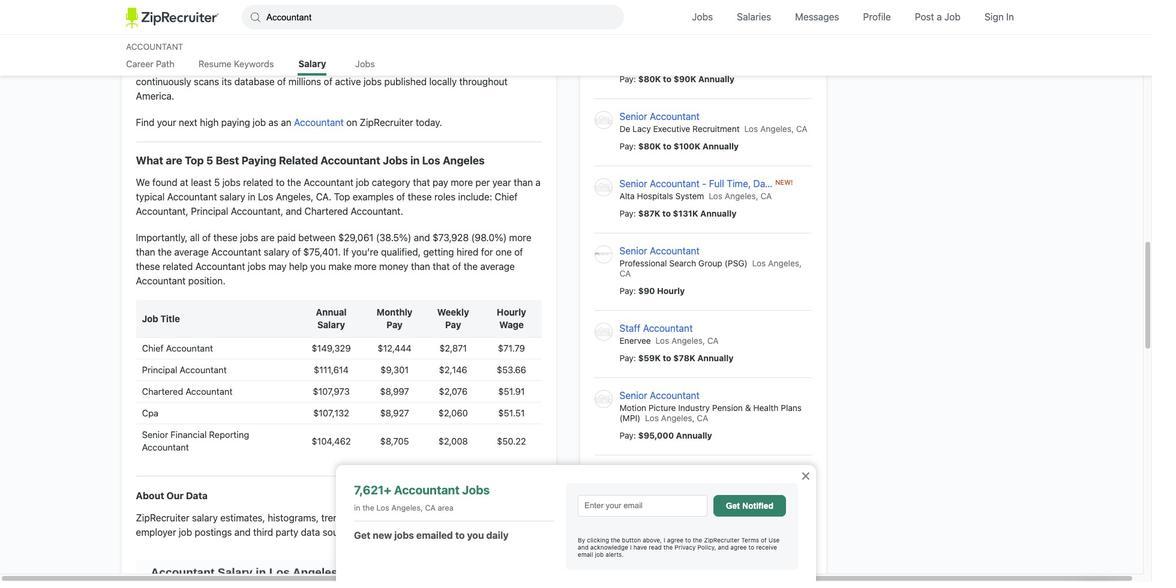 Task type: describe. For each thing, give the bounding box(es) containing it.
0 horizontal spatial top
[[185, 154, 204, 167]]

7,621+ accountant jobs in the los angeles, ca area
[[354, 483, 490, 513]]

senior accountant - full time, days (corp)
[[620, 178, 806, 189]]

senior for de
[[620, 111, 648, 122]]

ca inside staff accountant enervee los angeles, ca
[[708, 336, 719, 346]]

angeles, down time,
[[725, 191, 759, 201]]

los down full
[[709, 191, 723, 201]]

in inside we found at least 5 jobs related to the accountant job category that pay more per year than a typical accountant salary in los angeles, ca. top examples of these roles include: chief accountant, principal accountant, and chartered accountant.
[[248, 192, 256, 203]]

for inside importantly, all of these jobs are paid between $29,061 (38.5%) and $73,928 (98.0%) more than the average accountant salary of $75,401. if you're qualified, getting hired for one of these related accountant jobs may help you make more money than that of the average accountant position.
[[481, 247, 493, 258]]

accountant inside 'to estimate the most accurate annual salary range for accountant jobs, ziprecruiter continuously scans its database of millions of active jobs published locally throughout america.'
[[372, 62, 422, 72]]

estimate
[[149, 62, 186, 72]]

kranz
[[620, 480, 642, 491]]

los angeles, ca for industry
[[645, 413, 709, 423]]

angeles, inside we found at least 5 jobs related to the accountant job category that pay more per year than a typical accountant salary in los angeles, ca. top examples of these roles include: chief accountant, principal accountant, and chartered accountant.
[[276, 192, 314, 203]]

importantly, all of these jobs are paid between $29,061 (38.5%) and $73,928 (98.0%) more than the average accountant salary of $75,401. if you're qualified, getting hired for one of these related accountant jobs may help you make more money than that of the average accountant position.
[[136, 233, 532, 287]]

range
[[330, 62, 355, 72]]

trends
[[321, 513, 349, 524]]

emailed
[[416, 530, 453, 541]]

its
[[222, 76, 232, 87]]

sources.
[[323, 527, 360, 538]]

of down hired
[[453, 261, 461, 272]]

annually for enervee
[[698, 353, 734, 363]]

pay for monthly pay
[[387, 320, 403, 330]]

1 vertical spatial average
[[480, 261, 515, 272]]

of right one
[[515, 247, 523, 258]]

active
[[335, 76, 361, 87]]

job left as
[[253, 117, 266, 128]]

1 horizontal spatial a
[[937, 11, 942, 22]]

annual
[[316, 307, 347, 318]]

weekly pay
[[437, 307, 469, 330]]

ca inside bookkeeper/account manager for cpa firm kranz & associates los angeles, ca
[[751, 480, 762, 491]]

$29,061
[[338, 233, 374, 243]]

senior up motion
[[620, 390, 648, 401]]

1 vertical spatial chartered
[[142, 386, 183, 397]]

manager
[[712, 468, 751, 479]]

ziprecruiter salary estimates, histograms, trends and comparisons are derived from both employer job postings and third party data sources.
[[136, 513, 523, 538]]

ziprecruiter inside by clicking the button above, i agree to the ziprecruiter terms of use and acknowledge i have read the privacy policy
[[704, 537, 740, 544]]

Search job title or keyword text field
[[242, 5, 624, 29]]

$149,329
[[312, 343, 351, 354]]

group
[[699, 258, 723, 268]]

jobs down comparisons
[[394, 530, 414, 541]]

annually down industry
[[676, 430, 712, 441]]

top inside we found at least 5 jobs related to the accountant job category that pay more per year than a typical accountant salary in los angeles, ca. top examples of these roles include: chief accountant, principal accountant, and chartered accountant.
[[334, 192, 350, 203]]

to down derived
[[455, 530, 465, 541]]

today.
[[416, 117, 442, 128]]

and up the sources.
[[352, 513, 368, 524]]

angeles, inside bookkeeper/account manager for cpa firm kranz & associates los angeles, ca
[[715, 480, 749, 491]]

and inside by clicking the button above, i agree to the ziprecruiter terms of use and acknowledge i have read the privacy policy
[[578, 544, 589, 551]]

2 vertical spatial more
[[354, 261, 377, 272]]

party
[[276, 527, 298, 538]]

jobs up category
[[383, 154, 408, 167]]

keywords
[[234, 58, 274, 69]]

$95,000
[[638, 430, 674, 441]]

& inside bookkeeper/account manager for cpa firm kranz & associates los angeles, ca
[[644, 480, 650, 491]]

to down executive at the top right of the page
[[663, 141, 672, 151]]

for inside 'to estimate the most accurate annual salary range for accountant jobs, ziprecruiter continuously scans its database of millions of active jobs published locally throughout america.'
[[357, 62, 369, 72]]

accountant inside staff accountant enervee los angeles, ca
[[643, 323, 693, 334]]

$107,132
[[313, 408, 349, 419]]

$59k
[[638, 353, 661, 363]]

reporting
[[209, 429, 249, 440]]

1 horizontal spatial i
[[664, 537, 666, 544]]

salary inside we found at least 5 jobs related to the accountant job category that pay more per year than a typical accountant salary in los angeles, ca. top examples of these roles include: chief accountant, principal accountant, and chartered accountant.
[[220, 192, 245, 203]]

2 horizontal spatial in
[[411, 154, 420, 167]]

as
[[269, 117, 279, 128]]

hired
[[457, 247, 479, 258]]

locally
[[429, 76, 457, 87]]

of down annual
[[277, 76, 286, 87]]

weekly
[[437, 307, 469, 318]]

senior for reporting
[[142, 429, 168, 440]]

roles
[[435, 192, 456, 203]]

title
[[160, 313, 180, 324]]

angeles, inside 7,621+ accountant jobs in the los angeles, ca area
[[392, 503, 423, 513]]

& for picture
[[745, 403, 751, 413]]

pay for weekly pay
[[445, 320, 461, 330]]

a inside we found at least 5 jobs related to the accountant job category that pay more per year than a typical accountant salary in los angeles, ca. top examples of these roles include: chief accountant, principal accountant, and chartered accountant.
[[536, 177, 541, 188]]

above,
[[643, 537, 662, 544]]

of up help
[[292, 247, 301, 258]]

$8,705
[[380, 436, 409, 447]]

money
[[379, 261, 409, 272]]

related inside importantly, all of these jobs are paid between $29,061 (38.5%) and $73,928 (98.0%) more than the average accountant salary of $75,401. if you're qualified, getting hired for one of these related accountant jobs may help you make more money than that of the average accountant position.
[[163, 261, 193, 272]]

scans
[[194, 76, 219, 87]]

to inside we found at least 5 jobs related to the accountant job category that pay more per year than a typical accountant salary in los angeles, ca. top examples of these roles include: chief accountant, principal accountant, and chartered accountant.
[[276, 177, 285, 188]]

$111,614
[[314, 365, 349, 375]]

chartered accountant
[[142, 386, 233, 397]]

to left $78k
[[663, 353, 672, 363]]

include:
[[458, 192, 492, 203]]

email
[[578, 551, 593, 558]]

ziprecruiter right the on
[[360, 117, 413, 128]]

and inside importantly, all of these jobs are paid between $29,061 (38.5%) and $73,928 (98.0%) more than the average accountant salary of $75,401. if you're qualified, getting hired for one of these related accountant jobs may help you make more money than that of the average accountant position.
[[414, 233, 430, 243]]

of inside we found at least 5 jobs related to the accountant job category that pay more per year than a typical accountant salary in los angeles, ca. top examples of these roles include: chief accountant, principal accountant, and chartered accountant.
[[397, 192, 405, 203]]

1 horizontal spatial jobs link
[[683, 0, 722, 34]]

job inside ziprecruiter salary estimates, histograms, trends and comparisons are derived from both employer job postings and third party data sources.
[[179, 527, 192, 538]]

make
[[329, 261, 352, 272]]

alerts.
[[606, 551, 624, 558]]

chartered inside we found at least 5 jobs related to the accountant job category that pay more per year than a typical accountant salary in los angeles, ca. top examples of these roles include: chief accountant, principal accountant, and chartered accountant.
[[305, 206, 348, 217]]

jobs left paid
[[240, 233, 258, 243]]

to down finance
[[663, 565, 672, 575]]

employer
[[136, 527, 176, 538]]

senior accountant for search
[[620, 246, 700, 256]]

estimates,
[[220, 513, 265, 524]]

executive
[[653, 124, 691, 134]]

accountant inside 'senior accountant ledgent finance & accounting los angeles, ca'
[[650, 535, 700, 546]]

than inside we found at least 5 jobs related to the accountant job category that pay more per year than a typical accountant salary in los angeles, ca. top examples of these roles include: chief accountant, principal accountant, and chartered accountant.
[[514, 177, 533, 188]]

comparisons
[[371, 513, 426, 524]]

los inside senior accountant de lacy executive recruitment los angeles, ca
[[745, 124, 758, 134]]

senior accountant for picture
[[620, 390, 700, 401]]

to left the $90k
[[663, 74, 672, 84]]

job inside post a job link
[[945, 11, 961, 22]]

to inside , and agree to receive email job alerts.
[[749, 544, 755, 551]]

senior accountant link for de lacy executive recruitment
[[620, 111, 700, 124]]

you're
[[352, 247, 379, 258]]

of right all
[[202, 233, 211, 243]]

notified
[[742, 501, 774, 511]]

los inside we found at least 5 jobs related to the accountant job category that pay more per year than a typical accountant salary in los angeles, ca. top examples of these roles include: chief accountant, principal accountant, and chartered accountant.
[[258, 192, 273, 203]]

get new jobs emailed to you daily
[[354, 530, 509, 541]]

best
[[216, 154, 239, 167]]

full
[[709, 178, 725, 189]]

$51.91
[[498, 386, 525, 397]]

wage
[[499, 320, 524, 330]]

have
[[634, 544, 647, 551]]

your
[[157, 117, 176, 128]]

angeles, inside senior accountant de lacy executive recruitment los angeles, ca
[[761, 124, 794, 134]]

ca.
[[316, 192, 332, 203]]

data
[[186, 491, 208, 501]]

hospitals
[[637, 191, 673, 201]]

1 vertical spatial than
[[136, 247, 155, 258]]

jobs,
[[424, 62, 445, 72]]

one
[[496, 247, 512, 258]]

ca down the days
[[761, 191, 772, 201]]

senior up professional
[[620, 246, 648, 256]]

get for get new jobs emailed to you daily
[[354, 530, 371, 541]]

pay: for de lacy executive recruitment
[[620, 141, 636, 151]]

los up $95,000
[[645, 413, 659, 423]]

angeles, up pay: $95,000 annually
[[661, 413, 695, 423]]

days
[[754, 178, 775, 189]]

job inside , and agree to receive email job alerts.
[[595, 551, 604, 558]]

-
[[702, 178, 707, 189]]

third
[[253, 527, 273, 538]]

and inside , and agree to receive email job alerts.
[[718, 544, 729, 551]]

1 horizontal spatial hourly
[[657, 286, 685, 296]]

(38.5%)
[[376, 233, 411, 243]]

ca left pension
[[697, 413, 709, 423]]

about
[[136, 491, 164, 501]]

senior accountant ledgent finance & accounting los angeles, ca
[[620, 535, 806, 558]]

jobs inside main element
[[692, 11, 713, 22]]

1 pay: from the top
[[620, 74, 636, 84]]

ziprecruiter image
[[126, 8, 219, 28]]

help
[[289, 261, 308, 272]]

paying
[[221, 117, 250, 128]]

pay: $95,000 annually
[[620, 430, 712, 441]]

0 vertical spatial average
[[174, 247, 209, 258]]

senior for -
[[620, 178, 648, 189]]

system
[[676, 191, 704, 201]]

plans
[[781, 403, 802, 413]]

ca inside senior accountant de lacy executive recruitment los angeles, ca
[[796, 124, 808, 134]]

get for get notified
[[726, 501, 740, 511]]

new
[[373, 530, 392, 541]]

if
[[343, 247, 349, 258]]

1 $80k from the top
[[638, 74, 661, 84]]

professional
[[620, 258, 667, 268]]

that inside importantly, all of these jobs are paid between $29,061 (38.5%) and $73,928 (98.0%) more than the average accountant salary of $75,401. if you're qualified, getting hired for one of these related accountant jobs may help you make more money than that of the average accountant position.
[[433, 261, 450, 272]]

jobs inside 7,621+ accountant jobs in the los angeles, ca area
[[462, 483, 490, 497]]

job inside we found at least 5 jobs related to the accountant job category that pay more per year than a typical accountant salary in los angeles, ca. top examples of these roles include: chief accountant, principal accountant, and chartered accountant.
[[356, 177, 369, 188]]

typical
[[136, 192, 165, 203]]

postings
[[195, 527, 232, 538]]

resume keywords
[[199, 58, 274, 69]]

these for roles
[[408, 192, 432, 203]]

$9,301
[[381, 365, 409, 375]]

1 horizontal spatial than
[[411, 261, 430, 272]]

search
[[669, 258, 696, 268]]

principal inside we found at least 5 jobs related to the accountant job category that pay more per year than a typical accountant salary in los angeles, ca. top examples of these roles include: chief accountant, principal accountant, and chartered accountant.
[[191, 206, 228, 217]]

$107,973
[[313, 386, 350, 397]]

staff
[[620, 323, 641, 334]]

0 horizontal spatial job
[[142, 313, 158, 324]]

1 horizontal spatial you
[[467, 530, 484, 541]]

new!
[[776, 178, 793, 186]]

ledgent
[[620, 548, 652, 558]]

ca up pay: $90 hourly
[[620, 268, 631, 279]]

$71.79
[[498, 343, 525, 354]]

histograms,
[[268, 513, 319, 524]]

1 horizontal spatial these
[[214, 233, 238, 243]]

jobs inside 'to estimate the most accurate annual salary range for accountant jobs, ziprecruiter continuously scans its database of millions of active jobs published locally throughout america.'
[[364, 76, 382, 87]]

post
[[915, 11, 935, 22]]



Task type: locate. For each thing, give the bounding box(es) containing it.
accountant inside 7,621+ accountant jobs in the los angeles, ca area
[[394, 483, 460, 497]]

chief accountant
[[142, 343, 213, 354]]

are up found
[[166, 154, 182, 167]]

pay down the monthly
[[387, 320, 403, 330]]

pay: for alta hospitals system
[[620, 208, 636, 219]]

1 vertical spatial more
[[509, 233, 532, 243]]

for inside bookkeeper/account manager for cpa firm kranz & associates los angeles, ca
[[753, 468, 765, 479]]

2 pay from the left
[[445, 320, 461, 330]]

los angeles, ca for group
[[620, 258, 802, 279]]

related up position.
[[163, 261, 193, 272]]

2 senior accountant link from the top
[[620, 246, 700, 258]]

$104,462
[[312, 436, 351, 447]]

annually for alta hospitals system
[[701, 208, 737, 219]]

monthly pay
[[377, 307, 413, 330]]

to inside by clicking the button above, i agree to the ziprecruiter terms of use and acknowledge i have read the privacy policy
[[685, 537, 691, 544]]

1 horizontal spatial average
[[480, 261, 515, 272]]

enervee
[[620, 336, 651, 346]]

millions
[[289, 76, 321, 87]]

1 $100k from the top
[[674, 141, 701, 151]]

job title
[[142, 313, 180, 324]]

these left roles
[[408, 192, 432, 203]]

salary inside importantly, all of these jobs are paid between $29,061 (38.5%) and $73,928 (98.0%) more than the average accountant salary of $75,401. if you're qualified, getting hired for one of these related accountant jobs may help you make more money than that of the average accountant position.
[[264, 247, 290, 258]]

get inside button
[[726, 501, 740, 511]]

1 horizontal spatial more
[[451, 177, 473, 188]]

1 vertical spatial a
[[536, 177, 541, 188]]

ziprecruiter
[[448, 62, 501, 72], [360, 117, 413, 128], [136, 513, 190, 524], [704, 537, 740, 544]]

agree right ,
[[731, 544, 747, 551]]

accountant, down typical
[[136, 206, 188, 217]]

ca up "notified"
[[751, 480, 762, 491]]

los inside 'senior accountant ledgent finance & accounting los angeles, ca'
[[743, 548, 757, 558]]

by clicking the button above, i agree to the ziprecruiter terms of use and acknowledge i have read the privacy policy
[[578, 537, 780, 551]]

0 vertical spatial &
[[745, 403, 751, 413]]

accountant, up paid
[[231, 206, 283, 217]]

top up least
[[185, 154, 204, 167]]

are inside importantly, all of these jobs are paid between $29,061 (38.5%) and $73,928 (98.0%) more than the average accountant salary of $75,401. if you're qualified, getting hired for one of these related accountant jobs may help you make more money than that of the average accountant position.
[[261, 233, 275, 243]]

receive
[[756, 544, 777, 551]]

1 vertical spatial in
[[248, 192, 256, 203]]

1 horizontal spatial job
[[945, 11, 961, 22]]

bookkeeper/account
[[620, 468, 710, 479]]

$100k for senior accountant de lacy executive recruitment los angeles, ca
[[674, 141, 701, 151]]

0 horizontal spatial jobs link
[[351, 58, 380, 76]]

1 vertical spatial senior accountant
[[620, 390, 700, 401]]

in down paying
[[248, 192, 256, 203]]

1 horizontal spatial are
[[261, 233, 275, 243]]

resume
[[199, 58, 232, 69]]

pay: $80k to $90k annually
[[620, 74, 735, 84]]

to estimate the most accurate annual salary range for accountant jobs, ziprecruiter continuously scans its database of millions of active jobs published locally throughout america.
[[136, 62, 508, 101]]

from
[[480, 513, 500, 524]]

$80k for de
[[638, 141, 661, 151]]

4 pay: from the top
[[620, 286, 636, 296]]

you inside importantly, all of these jobs are paid between $29,061 (38.5%) and $73,928 (98.0%) more than the average accountant salary of $75,401. if you're qualified, getting hired for one of these related accountant jobs may help you make more money than that of the average accountant position.
[[310, 261, 326, 272]]

to left the policy
[[685, 537, 691, 544]]

policy
[[698, 544, 715, 551]]

getting
[[423, 247, 454, 258]]

1 pay from the left
[[387, 320, 403, 330]]

0 horizontal spatial for
[[357, 62, 369, 72]]

most
[[205, 62, 227, 72]]

0 vertical spatial hourly
[[657, 286, 685, 296]]

angeles, up $78k
[[672, 336, 705, 346]]

accountant link
[[294, 117, 344, 128]]

jobs left "may"
[[248, 261, 266, 272]]

0 horizontal spatial that
[[413, 177, 430, 188]]

2 horizontal spatial for
[[753, 468, 765, 479]]

angeles
[[443, 154, 485, 167]]

jobs link left salaries link
[[683, 0, 722, 34]]

0 vertical spatial job
[[945, 11, 961, 22]]

i left have
[[630, 544, 632, 551]]

post a job link
[[906, 0, 970, 34]]

0 horizontal spatial agree
[[667, 537, 684, 544]]

pay: down alta
[[620, 208, 636, 219]]

0 vertical spatial than
[[514, 177, 533, 188]]

jobs right active
[[364, 76, 382, 87]]

importantly,
[[136, 233, 188, 243]]

related inside we found at least 5 jobs related to the accountant job category that pay more per year than a typical accountant salary in los angeles, ca. top examples of these roles include: chief accountant, principal accountant, and chartered accountant.
[[243, 177, 273, 188]]

for left cpa
[[753, 468, 765, 479]]

annually down alta hospitals system los angeles, ca at the right of page
[[701, 208, 737, 219]]

category
[[372, 177, 411, 188]]

2 vertical spatial are
[[429, 513, 443, 524]]

annually for kranz & associates
[[699, 498, 735, 508]]

finance
[[654, 548, 684, 558]]

and inside we found at least 5 jobs related to the accountant job category that pay more per year than a typical accountant salary in los angeles, ca. top examples of these roles include: chief accountant, principal accountant, and chartered accountant.
[[286, 206, 302, 217]]

1 vertical spatial chief
[[142, 343, 164, 354]]

salary
[[299, 58, 326, 69], [317, 320, 345, 330]]

are down area
[[429, 513, 443, 524]]

main element
[[126, 0, 1026, 34]]

pay: $80k to $100k annually down , and agree to receive email job alerts.
[[620, 565, 739, 575]]

0 horizontal spatial in
[[248, 192, 256, 203]]

ca up (corp)
[[796, 124, 808, 134]]

2 horizontal spatial more
[[509, 233, 532, 243]]

$80k for for
[[638, 498, 661, 508]]

2 pay: from the top
[[620, 141, 636, 151]]

than right "year"
[[514, 177, 533, 188]]

chief down "year"
[[495, 192, 518, 203]]

$2,060
[[439, 408, 468, 419]]

pay: for motion picture industry pension & health plans (mpi)
[[620, 430, 636, 441]]

and right ,
[[718, 544, 729, 551]]

angeles, down use
[[759, 548, 793, 558]]

los inside 7,621+ accountant jobs in the los angeles, ca area
[[377, 503, 389, 513]]

1 vertical spatial are
[[261, 233, 275, 243]]

$80k down ledgent
[[638, 565, 661, 575]]

0 vertical spatial salary
[[299, 58, 326, 69]]

1 vertical spatial top
[[334, 192, 350, 203]]

ca right the receive
[[795, 548, 806, 558]]

0 vertical spatial that
[[413, 177, 430, 188]]

pay: for enervee
[[620, 353, 636, 363]]

are inside ziprecruiter salary estimates, histograms, trends and comparisons are derived from both employer job postings and third party data sources.
[[429, 513, 443, 524]]

$80k for ledgent
[[638, 565, 661, 575]]

1 vertical spatial $100k
[[674, 565, 701, 575]]

& inside 'senior accountant ledgent finance & accounting los angeles, ca'
[[686, 548, 692, 558]]

los down paying
[[258, 192, 273, 203]]

ziprecruiter up "throughout"
[[448, 62, 501, 72]]

hourly
[[657, 286, 685, 296], [497, 307, 526, 318]]

0 vertical spatial jobs link
[[683, 0, 722, 34]]

, and agree to receive email job alerts.
[[578, 544, 777, 558]]

annually right the $90k
[[699, 74, 735, 84]]

that down getting
[[433, 261, 450, 272]]

1 horizontal spatial get
[[726, 501, 740, 511]]

career
[[126, 58, 154, 69]]

$85k
[[674, 498, 696, 508]]

i right the read
[[664, 537, 666, 544]]

senior accountant link for professional search group (psg)
[[620, 246, 700, 258]]

0 vertical spatial are
[[166, 154, 182, 167]]

the inside 'to estimate the most accurate annual salary range for accountant jobs, ziprecruiter continuously scans its database of millions of active jobs published locally throughout america.'
[[189, 62, 203, 72]]

salary inside ziprecruiter salary estimates, histograms, trends and comparisons are derived from both employer job postings and third party data sources.
[[192, 513, 218, 524]]

1 horizontal spatial pay
[[445, 320, 461, 330]]

annually for ledgent finance & accounting
[[703, 565, 739, 575]]

for
[[357, 62, 369, 72], [481, 247, 493, 258], [753, 468, 765, 479]]

senior accountant up professional
[[620, 246, 700, 256]]

2 accountant, from the left
[[231, 206, 283, 217]]

get notified button
[[714, 495, 786, 517]]

jobs inside we found at least 5 jobs related to the accountant job category that pay more per year than a typical accountant salary in los angeles, ca. top examples of these roles include: chief accountant, principal accountant, and chartered accountant.
[[222, 177, 241, 188]]

motion
[[620, 403, 647, 413]]

0 vertical spatial top
[[185, 154, 204, 167]]

these for related
[[136, 261, 160, 272]]

1 vertical spatial these
[[214, 233, 238, 243]]

2 $100k from the top
[[674, 565, 701, 575]]

2 pay: $80k to $100k annually from the top
[[620, 565, 739, 575]]

salary down annual
[[317, 320, 345, 330]]

high
[[200, 117, 219, 128]]

that
[[413, 177, 430, 188], [433, 261, 450, 272]]

1 vertical spatial get
[[354, 530, 371, 541]]

1 horizontal spatial 5
[[214, 177, 220, 188]]

and
[[286, 206, 302, 217], [414, 233, 430, 243], [352, 513, 368, 524], [235, 527, 251, 538], [578, 544, 589, 551], [718, 544, 729, 551]]

you left daily
[[467, 530, 484, 541]]

0 vertical spatial more
[[451, 177, 473, 188]]

senior inside senior accountant de lacy executive recruitment los angeles, ca
[[620, 111, 648, 122]]

4 $80k from the top
[[638, 565, 661, 575]]

1 horizontal spatial for
[[481, 247, 493, 258]]

0 vertical spatial get
[[726, 501, 740, 511]]

annually for de lacy executive recruitment
[[703, 141, 739, 151]]

0 vertical spatial for
[[357, 62, 369, 72]]

we found at least 5 jobs related to the accountant job category that pay more per year than a typical accountant salary in los angeles, ca. top examples of these roles include: chief accountant, principal accountant, and chartered accountant.
[[136, 177, 541, 217]]

$100k down , and agree to receive email job alerts.
[[674, 565, 701, 575]]

0 vertical spatial chartered
[[305, 206, 348, 217]]

1 accountant, from the left
[[136, 206, 188, 217]]

pay: $80k to $100k annually for senior accountant ledgent finance & accounting los angeles, ca
[[620, 565, 739, 575]]

and down estimates,
[[235, 527, 251, 538]]

0 vertical spatial $100k
[[674, 141, 701, 151]]

7 pay: from the top
[[620, 498, 636, 508]]

2 horizontal spatial than
[[514, 177, 533, 188]]

0 horizontal spatial are
[[166, 154, 182, 167]]

pay: down kranz
[[620, 498, 636, 508]]

pension
[[712, 403, 743, 413]]

3 pay: from the top
[[620, 208, 636, 219]]

$80k down kranz
[[638, 498, 661, 508]]

& inside motion picture industry pension & health plans (mpi)
[[745, 403, 751, 413]]

0 horizontal spatial get
[[354, 530, 371, 541]]

angeles, inside staff accountant enervee los angeles, ca
[[672, 336, 705, 346]]

pay inside weekly pay
[[445, 320, 461, 330]]

annual salary
[[316, 307, 347, 330]]

2 vertical spatial these
[[136, 261, 160, 272]]

0 horizontal spatial i
[[630, 544, 632, 551]]

5 pay: from the top
[[620, 353, 636, 363]]

health
[[754, 403, 779, 413]]

1 vertical spatial los angeles, ca
[[645, 413, 709, 423]]

career path link
[[126, 58, 175, 76]]

may
[[268, 261, 287, 272]]

salary down best at left top
[[220, 192, 245, 203]]

position.
[[188, 276, 226, 287]]

1 vertical spatial job
[[142, 313, 158, 324]]

accountant.
[[351, 206, 403, 217]]

1 vertical spatial &
[[644, 480, 650, 491]]

average down one
[[480, 261, 515, 272]]

1 horizontal spatial principal
[[191, 206, 228, 217]]

pay: for professional search group (psg)
[[620, 286, 636, 296]]

1 horizontal spatial chief
[[495, 192, 518, 203]]

the inside we found at least 5 jobs related to the accountant job category that pay more per year than a typical accountant salary in los angeles, ca. top examples of these roles include: chief accountant, principal accountant, and chartered accountant.
[[287, 177, 301, 188]]

a right "year"
[[536, 177, 541, 188]]

2 vertical spatial for
[[753, 468, 765, 479]]

email address email field
[[578, 495, 708, 517]]

$50.22
[[497, 436, 526, 447]]

0 horizontal spatial pay
[[387, 320, 403, 330]]

are left paid
[[261, 233, 275, 243]]

accountant salary in los angeles, ca. average salary is $75,401 or $36.25 an hour image
[[136, 560, 542, 582]]

0 vertical spatial senior accountant
[[620, 246, 700, 256]]

1 vertical spatial 5
[[214, 177, 220, 188]]

& for accountant
[[686, 548, 692, 558]]

ca inside 'senior accountant ledgent finance & accounting los angeles, ca'
[[795, 548, 806, 558]]

top right 'ca.'
[[334, 192, 350, 203]]

to left "$85k"
[[663, 498, 672, 508]]

than down getting
[[411, 261, 430, 272]]

2 senior accountant from the top
[[620, 390, 700, 401]]

de
[[620, 124, 631, 134]]

1 horizontal spatial that
[[433, 261, 450, 272]]

more down you're
[[354, 261, 377, 272]]

1 horizontal spatial top
[[334, 192, 350, 203]]

0 horizontal spatial related
[[163, 261, 193, 272]]

of left active
[[324, 76, 333, 87]]

pay: $80k to $100k annually down executive at the top right of the page
[[620, 141, 739, 151]]

acknowledge
[[591, 544, 629, 551]]

principal
[[191, 206, 228, 217], [142, 365, 177, 375]]

4 senior accountant link from the top
[[620, 535, 700, 548]]

0 horizontal spatial 5
[[206, 154, 213, 167]]

find your next high paying job as an accountant on ziprecruiter today.
[[136, 117, 442, 128]]

annual
[[270, 62, 299, 72]]

sign in
[[985, 11, 1014, 22]]

accountant inside senior financial reporting accountant
[[142, 442, 189, 453]]

0 horizontal spatial hourly
[[497, 307, 526, 318]]

that inside we found at least 5 jobs related to the accountant job category that pay more per year than a typical accountant salary in los angeles, ca. top examples of these roles include: chief accountant, principal accountant, and chartered accountant.
[[413, 177, 430, 188]]

of left use
[[761, 537, 767, 544]]

senior accountant link for motion picture industry pension & health plans (mpi)
[[620, 390, 700, 403]]

1 horizontal spatial agree
[[731, 544, 747, 551]]

daily
[[486, 530, 509, 541]]

hourly up wage
[[497, 307, 526, 318]]

chartered down 'ca.'
[[305, 206, 348, 217]]

and up paid
[[286, 206, 302, 217]]

and left acknowledge
[[578, 544, 589, 551]]

$100k down executive at the top right of the page
[[674, 141, 701, 151]]

1 vertical spatial for
[[481, 247, 493, 258]]

los inside bookkeeper/account manager for cpa firm kranz & associates los angeles, ca
[[699, 480, 713, 491]]

2 $80k from the top
[[638, 141, 661, 151]]

lacy
[[633, 124, 651, 134]]

tabs element
[[126, 58, 1026, 76]]

0 vertical spatial chief
[[495, 192, 518, 203]]

senior up ledgent
[[620, 535, 648, 546]]

0 vertical spatial 5
[[206, 154, 213, 167]]

1 vertical spatial you
[[467, 530, 484, 541]]

ca inside 7,621+ accountant jobs in the los angeles, ca area
[[425, 503, 436, 513]]

los inside staff accountant enervee los angeles, ca
[[656, 336, 669, 346]]

accountant inside senior accountant de lacy executive recruitment los angeles, ca
[[650, 111, 700, 122]]

to
[[663, 74, 672, 84], [663, 141, 672, 151], [276, 177, 285, 188], [663, 208, 671, 219], [663, 353, 672, 363], [663, 498, 672, 508], [455, 530, 465, 541], [685, 537, 691, 544], [749, 544, 755, 551], [663, 565, 672, 575]]

0 vertical spatial a
[[937, 11, 942, 22]]

of
[[277, 76, 286, 87], [324, 76, 333, 87], [397, 192, 405, 203], [202, 233, 211, 243], [292, 247, 301, 258], [515, 247, 523, 258], [453, 261, 461, 272], [761, 537, 767, 544]]

principal down least
[[191, 206, 228, 217]]

0 horizontal spatial you
[[310, 261, 326, 272]]

0 horizontal spatial accountant,
[[136, 206, 188, 217]]

6 pay: from the top
[[620, 430, 636, 441]]

these inside we found at least 5 jobs related to the accountant job category that pay more per year than a typical accountant salary in los angeles, ca. top examples of these roles include: chief accountant, principal accountant, and chartered accountant.
[[408, 192, 432, 203]]

pay: $59k to $78k annually
[[620, 353, 734, 363]]

pay: $80k to $100k annually
[[620, 141, 739, 151], [620, 565, 739, 575]]

to
[[136, 62, 146, 72]]

agree inside by clicking the button above, i agree to the ziprecruiter terms of use and acknowledge i have read the privacy policy
[[667, 537, 684, 544]]

found
[[152, 177, 178, 188]]

to down the related
[[276, 177, 285, 188]]

1 vertical spatial pay: $80k to $100k annually
[[620, 565, 739, 575]]

0 horizontal spatial a
[[536, 177, 541, 188]]

3 $80k from the top
[[638, 498, 661, 508]]

professional search group (psg)
[[620, 258, 748, 268]]

both
[[503, 513, 523, 524]]

jobs link up active
[[351, 58, 380, 76]]

angeles, inside 'senior accountant ledgent finance & accounting los angeles, ca'
[[759, 548, 793, 558]]

angeles, right (psg) on the top
[[768, 258, 802, 268]]

$100k for senior accountant ledgent finance & accounting los angeles, ca
[[674, 565, 701, 575]]

clicking
[[587, 537, 609, 544]]

0 horizontal spatial more
[[354, 261, 377, 272]]

pay: left $90
[[620, 286, 636, 296]]

salary up millions
[[299, 58, 326, 69]]

examples
[[353, 192, 394, 203]]

0 horizontal spatial &
[[644, 480, 650, 491]]

0 vertical spatial these
[[408, 192, 432, 203]]

1 senior accountant link from the top
[[620, 111, 700, 124]]

these down "importantly,"
[[136, 261, 160, 272]]

pay: $80k to $100k annually for senior accountant de lacy executive recruitment los angeles, ca
[[620, 141, 739, 151]]

the inside 7,621+ accountant jobs in the los angeles, ca area
[[363, 503, 374, 513]]

of inside by clicking the button above, i agree to the ziprecruiter terms of use and acknowledge i have read the privacy policy
[[761, 537, 767, 544]]

$87k
[[638, 208, 661, 219]]

an
[[281, 117, 292, 128]]

angeles, up comparisons
[[392, 503, 423, 513]]

senior accountant link for ledgent finance & accounting
[[620, 535, 700, 548]]

cpa
[[768, 468, 786, 479]]

1 vertical spatial principal
[[142, 365, 177, 375]]

los up pay
[[422, 154, 440, 167]]

senior inside senior financial reporting accountant
[[142, 429, 168, 440]]

path
[[156, 58, 175, 69]]

annually down accounting
[[703, 565, 739, 575]]

los down terms
[[743, 548, 757, 558]]

salary up postings
[[192, 513, 218, 524]]

senior for ledgent
[[620, 535, 648, 546]]

1 vertical spatial jobs link
[[351, 58, 380, 76]]

agree up finance
[[667, 537, 684, 544]]

pay: down de at the right top
[[620, 141, 636, 151]]

time,
[[727, 178, 751, 189]]

1 horizontal spatial in
[[354, 503, 361, 513]]

more up one
[[509, 233, 532, 243]]

staff accountant link
[[620, 323, 693, 336]]

more inside we found at least 5 jobs related to the accountant job category that pay more per year than a typical accountant salary in los angeles, ca. top examples of these roles include: chief accountant, principal accountant, and chartered accountant.
[[451, 177, 473, 188]]

2 vertical spatial in
[[354, 503, 361, 513]]

los right (psg) on the top
[[752, 258, 766, 268]]

2 horizontal spatial these
[[408, 192, 432, 203]]

pay: down (mpi)
[[620, 430, 636, 441]]

than
[[514, 177, 533, 188], [136, 247, 155, 258], [411, 261, 430, 272]]

angeles, up the new!
[[761, 124, 794, 134]]

0 horizontal spatial principal
[[142, 365, 177, 375]]

angeles,
[[761, 124, 794, 134], [725, 191, 759, 201], [276, 192, 314, 203], [768, 258, 802, 268], [672, 336, 705, 346], [661, 413, 695, 423], [715, 480, 749, 491], [392, 503, 423, 513], [759, 548, 793, 558]]

ziprecruiter inside 'to estimate the most accurate annual salary range for accountant jobs, ziprecruiter continuously scans its database of millions of active jobs published locally throughout america.'
[[448, 62, 501, 72]]

agree inside , and agree to receive email job alerts.
[[731, 544, 747, 551]]

jobs inside tabs element
[[355, 58, 375, 69]]

at
[[180, 177, 188, 188]]

recruitment
[[693, 124, 740, 134]]

senior up alta
[[620, 178, 648, 189]]

salary inside annual salary
[[317, 320, 345, 330]]

than down "importantly,"
[[136, 247, 155, 258]]

salary inside 'to estimate the most accurate annual salary range for accountant jobs, ziprecruiter continuously scans its database of millions of active jobs published locally throughout america.'
[[301, 62, 327, 72]]

chief inside we found at least 5 jobs related to the accountant job category that pay more per year than a typical accountant salary in los angeles, ca. top examples of these roles include: chief accountant, principal accountant, and chartered accountant.
[[495, 192, 518, 203]]

0 horizontal spatial chartered
[[142, 386, 183, 397]]

a right post
[[937, 11, 942, 22]]

1 senior accountant from the top
[[620, 246, 700, 256]]

to right $87k
[[663, 208, 671, 219]]

8 pay: from the top
[[620, 565, 636, 575]]

0 horizontal spatial these
[[136, 261, 160, 272]]

career path
[[126, 58, 175, 69]]

pay: for kranz & associates
[[620, 498, 636, 508]]

los up comparisons
[[377, 503, 389, 513]]

5 inside we found at least 5 jobs related to the accountant job category that pay more per year than a typical accountant salary in los angeles, ca. top examples of these roles include: chief accountant, principal accountant, and chartered accountant.
[[214, 177, 220, 188]]

2 horizontal spatial &
[[745, 403, 751, 413]]

,
[[715, 544, 716, 551]]

1 pay: $80k to $100k annually from the top
[[620, 141, 739, 151]]

job right email
[[595, 551, 604, 558]]

job right post
[[945, 11, 961, 22]]

our
[[167, 491, 184, 501]]

0 vertical spatial you
[[310, 261, 326, 272]]

pay inside monthly pay
[[387, 320, 403, 330]]

1 horizontal spatial related
[[243, 177, 273, 188]]

senior inside 'senior accountant ledgent finance & accounting los angeles, ca'
[[620, 535, 648, 546]]

in inside 7,621+ accountant jobs in the los angeles, ca area
[[354, 503, 361, 513]]

paid
[[277, 233, 296, 243]]

1 vertical spatial hourly
[[497, 307, 526, 318]]

ziprecruiter inside ziprecruiter salary estimates, histograms, trends and comparisons are derived from both employer job postings and third party data sources.
[[136, 513, 190, 524]]

1 horizontal spatial accountant,
[[231, 206, 283, 217]]

0 horizontal spatial chief
[[142, 343, 164, 354]]

pay: $80k to $85k annually
[[620, 498, 735, 508]]

what are top 5 best paying related accountant jobs in los angeles
[[136, 154, 485, 167]]

pay: for ledgent finance & accounting
[[620, 565, 636, 575]]

1 vertical spatial salary
[[317, 320, 345, 330]]

1 vertical spatial related
[[163, 261, 193, 272]]

annually right $78k
[[698, 353, 734, 363]]

salary inside salary link
[[299, 58, 326, 69]]

3 senior accountant link from the top
[[620, 390, 700, 403]]

0 vertical spatial related
[[243, 177, 273, 188]]



Task type: vqa. For each thing, say whether or not it's contained in the screenshot.


